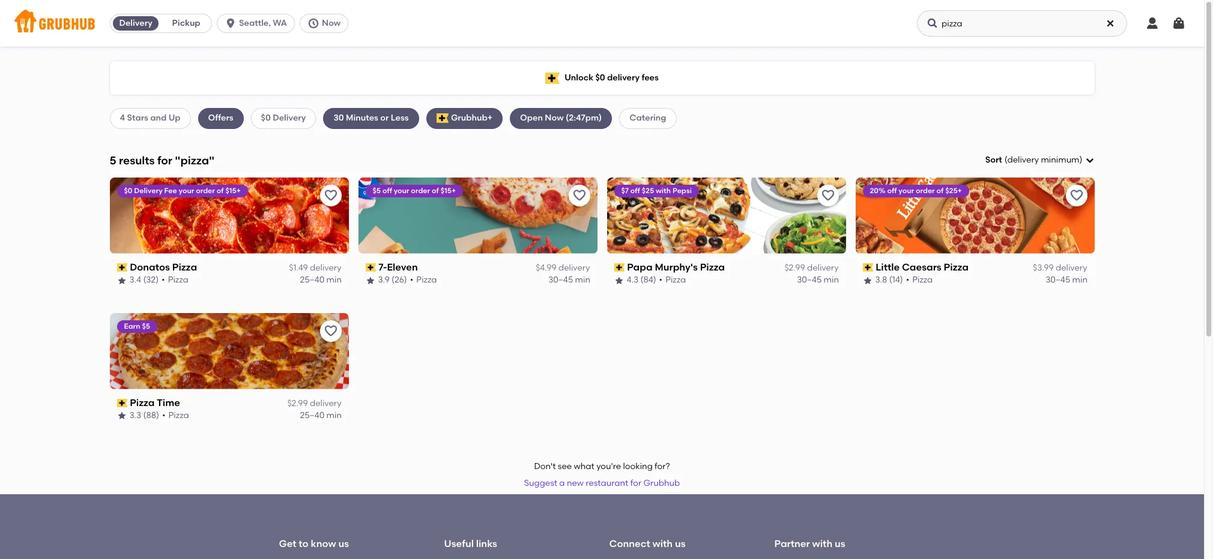 Task type: describe. For each thing, give the bounding box(es) containing it.
pickup button
[[161, 14, 211, 33]]

and
[[150, 113, 167, 123]]

1 order from the left
[[196, 187, 215, 195]]

up
[[169, 113, 181, 123]]

partner
[[774, 539, 810, 550]]

get
[[279, 539, 296, 550]]

"pizza"
[[175, 154, 214, 167]]

unlock $0 delivery fees
[[565, 73, 659, 83]]

useful links
[[444, 539, 497, 550]]

7-
[[378, 262, 387, 273]]

caesars
[[902, 262, 942, 273]]

a
[[559, 479, 565, 489]]

murphy's
[[655, 262, 698, 273]]

sort ( delivery minimum )
[[985, 155, 1083, 165]]

don't
[[534, 462, 556, 472]]

$4.99
[[536, 263, 557, 273]]

save this restaurant button for papa murphy's pizza
[[817, 185, 839, 206]]

4
[[120, 113, 125, 123]]

25–40 for pizza time
[[300, 411, 324, 421]]

pizza time
[[130, 397, 180, 409]]

looking
[[623, 462, 653, 472]]

little
[[876, 262, 900, 273]]

(26)
[[392, 275, 407, 285]]

30–45 min for papa murphy's pizza
[[797, 275, 839, 285]]

earn $5
[[124, 322, 150, 331]]

now inside 5 results for "pizza" main content
[[545, 113, 564, 123]]

offers
[[208, 113, 233, 123]]

now inside button
[[322, 18, 341, 28]]

3.9
[[378, 275, 390, 285]]

catering
[[630, 113, 666, 123]]

pepsi
[[673, 187, 692, 195]]

eleven
[[387, 262, 418, 273]]

$7 off $25 with pepsi
[[621, 187, 692, 195]]

suggest
[[524, 479, 557, 489]]

$2.99 delivery for pizza time
[[287, 399, 341, 409]]

donatos pizza
[[130, 262, 197, 273]]

7-eleven logo image
[[358, 178, 597, 254]]

(32)
[[143, 275, 159, 285]]

us for partner with us
[[835, 539, 845, 550]]

time
[[157, 397, 180, 409]]

25–40 min for donatos pizza
[[300, 275, 341, 285]]

$3.99
[[1033, 263, 1054, 273]]

subscription pass image for 7-eleven
[[365, 264, 376, 272]]

papa
[[627, 262, 653, 273]]

• for pizza
[[162, 275, 165, 285]]

save this restaurant button for little caesars pizza
[[1066, 185, 1087, 206]]

min for donatos pizza
[[326, 275, 341, 285]]

save this restaurant button for 7-eleven
[[568, 185, 590, 206]]

• pizza for time
[[162, 411, 189, 421]]

partner with us
[[774, 539, 845, 550]]

svg image inside seattle, wa button
[[225, 17, 237, 29]]

25–40 for donatos pizza
[[300, 275, 324, 285]]

svg image inside now button
[[307, 17, 319, 29]]

0 horizontal spatial svg image
[[927, 17, 939, 29]]

little caesars pizza logo image
[[856, 178, 1095, 254]]

2 horizontal spatial svg image
[[1172, 16, 1186, 31]]

with right $25
[[656, 187, 671, 195]]

min for pizza time
[[326, 411, 341, 421]]

know
[[311, 539, 336, 550]]

your for little caesars pizza
[[899, 187, 914, 195]]

subscription pass image for papa murphy's pizza
[[614, 264, 625, 272]]

30–45 for 7-eleven
[[548, 275, 573, 285]]

30–45 min for little caesars pizza
[[1045, 275, 1087, 285]]

(84)
[[641, 275, 656, 285]]

4 stars and up
[[120, 113, 181, 123]]

30–45 for little caesars pizza
[[1045, 275, 1070, 285]]

main navigation navigation
[[0, 0, 1204, 47]]

star icon image for pizza time
[[117, 412, 126, 421]]

delivery inside button
[[119, 18, 152, 28]]

pizza down 'donatos pizza'
[[168, 275, 188, 285]]

1 $15+ from the left
[[225, 187, 241, 195]]

minimum
[[1041, 155, 1080, 165]]

links
[[476, 539, 497, 550]]

$7
[[621, 187, 629, 195]]

off for 7-
[[383, 187, 392, 195]]

delivery for $0 delivery
[[273, 113, 306, 123]]

(14)
[[889, 275, 903, 285]]

grubhub plus flag logo image for grubhub+
[[436, 114, 449, 123]]

seattle, wa button
[[217, 14, 300, 33]]

• pizza for pizza
[[162, 275, 188, 285]]

save this restaurant button for pizza time
[[320, 321, 341, 342]]

delivery for pizza time
[[310, 399, 341, 409]]

results
[[119, 154, 155, 167]]

1 of from the left
[[217, 187, 224, 195]]

30
[[334, 113, 344, 123]]

with for connect
[[653, 539, 673, 550]]

$0 for $0 delivery fee your order of $15+
[[124, 187, 132, 195]]

save this restaurant image for little caesars pizza
[[1069, 188, 1084, 203]]

wa
[[273, 18, 287, 28]]

$25+
[[945, 187, 962, 195]]

get to know us
[[279, 539, 349, 550]]

seattle, wa
[[239, 18, 287, 28]]

(2:47pm)
[[566, 113, 602, 123]]

grubhub+
[[451, 113, 493, 123]]

3.4
[[129, 275, 141, 285]]

$0 delivery
[[261, 113, 306, 123]]

• pizza for caesars
[[906, 275, 933, 285]]

1 your from the left
[[179, 187, 194, 195]]

off for little
[[887, 187, 897, 195]]

5 results for "pizza"
[[110, 154, 214, 167]]

Search for food, convenience, alcohol... search field
[[917, 10, 1127, 37]]

3.3 (88)
[[129, 411, 159, 421]]

subscription pass image for pizza time
[[117, 399, 127, 408]]

seattle,
[[239, 18, 271, 28]]

to
[[299, 539, 308, 550]]

unlock
[[565, 73, 593, 83]]

• for eleven
[[410, 275, 413, 285]]

delivery inside field
[[1007, 155, 1039, 165]]

$2.99 delivery for papa murphy's pizza
[[785, 263, 839, 273]]

suggest a new restaurant for grubhub
[[524, 479, 680, 489]]

useful
[[444, 539, 474, 550]]

now button
[[300, 14, 353, 33]]

4.3 (84)
[[627, 275, 656, 285]]



Task type: vqa. For each thing, say whether or not it's contained in the screenshot.
papa murphy's pizza
yes



Task type: locate. For each thing, give the bounding box(es) containing it.
1 vertical spatial $5
[[142, 322, 150, 331]]

4.3
[[627, 275, 639, 285]]

now right wa
[[322, 18, 341, 28]]

• pizza for murphy's
[[659, 275, 686, 285]]

1 vertical spatial delivery
[[273, 113, 306, 123]]

3.9 (26)
[[378, 275, 407, 285]]

1 30–45 from the left
[[548, 275, 573, 285]]

20%
[[870, 187, 886, 195]]

•
[[162, 275, 165, 285], [410, 275, 413, 285], [659, 275, 663, 285], [906, 275, 909, 285], [162, 411, 165, 421]]

1 vertical spatial 25–40 min
[[300, 411, 341, 421]]

of for little caesars pizza
[[937, 187, 944, 195]]

3.3
[[129, 411, 141, 421]]

subscription pass image left little
[[863, 264, 873, 272]]

star icon image down subscription pass image
[[117, 276, 126, 286]]

svg image inside field
[[1085, 156, 1095, 165]]

• for time
[[162, 411, 165, 421]]

pizza time logo image
[[110, 313, 349, 390]]

pizza right donatos
[[172, 262, 197, 273]]

$1.49
[[289, 263, 308, 273]]

1 horizontal spatial $2.99
[[785, 263, 805, 273]]

see
[[558, 462, 572, 472]]

$25
[[642, 187, 654, 195]]

open now (2:47pm)
[[520, 113, 602, 123]]

1 horizontal spatial $15+
[[441, 187, 456, 195]]

• pizza down caesars
[[906, 275, 933, 285]]

2 25–40 min from the top
[[300, 411, 341, 421]]

grubhub
[[644, 479, 680, 489]]

donatos pizza logo image
[[110, 178, 349, 254]]

$0 down results
[[124, 187, 132, 195]]

papa murphy's pizza
[[627, 262, 725, 273]]

25–40 min for pizza time
[[300, 411, 341, 421]]

$0 right unlock
[[595, 73, 605, 83]]

subscription pass image
[[117, 264, 127, 272]]

fee
[[164, 187, 177, 195]]

20% off your order of $25+
[[870, 187, 962, 195]]

delivery for donatos pizza
[[310, 263, 341, 273]]

save this restaurant image
[[323, 188, 338, 203], [572, 188, 586, 203], [821, 188, 835, 203], [1069, 188, 1084, 203]]

$5 off your order of $15+
[[373, 187, 456, 195]]

svg image
[[1145, 16, 1160, 31], [225, 17, 237, 29], [307, 17, 319, 29], [1085, 156, 1095, 165]]

open
[[520, 113, 543, 123]]

us right connect
[[675, 539, 686, 550]]

star icon image left 3.8
[[863, 276, 872, 286]]

1 vertical spatial grubhub plus flag logo image
[[436, 114, 449, 123]]

pizza down papa murphy's pizza
[[666, 275, 686, 285]]

pizza up 3.3 (88)
[[130, 397, 155, 409]]

2 horizontal spatial 30–45
[[1045, 275, 1070, 285]]

little caesars pizza
[[876, 262, 969, 273]]

$0 for $0 delivery
[[261, 113, 271, 123]]

3 order from the left
[[916, 187, 935, 195]]

2 vertical spatial $0
[[124, 187, 132, 195]]

• right (32)
[[162, 275, 165, 285]]

1 us from the left
[[338, 539, 349, 550]]

order
[[196, 187, 215, 195], [411, 187, 430, 195], [916, 187, 935, 195]]

1 vertical spatial for
[[630, 479, 641, 489]]

4 save this restaurant image from the left
[[1069, 188, 1084, 203]]

save this restaurant image for 7-eleven
[[572, 188, 586, 203]]

2 off from the left
[[631, 187, 640, 195]]

$0 delivery fee your order of $15+
[[124, 187, 241, 195]]

subscription pass image left pizza time
[[117, 399, 127, 408]]

30–45 min
[[548, 275, 590, 285], [797, 275, 839, 285], [1045, 275, 1087, 285]]

suggest a new restaurant for grubhub button
[[519, 473, 685, 495]]

1 vertical spatial now
[[545, 113, 564, 123]]

3 off from the left
[[887, 187, 897, 195]]

• pizza down papa murphy's pizza
[[659, 275, 686, 285]]

order for 7-eleven
[[411, 187, 430, 195]]

• pizza down time
[[162, 411, 189, 421]]

3.8 (14)
[[875, 275, 903, 285]]

with right partner
[[812, 539, 833, 550]]

0 horizontal spatial $15+
[[225, 187, 241, 195]]

for down looking
[[630, 479, 641, 489]]

minutes
[[346, 113, 378, 123]]

grubhub plus flag logo image left unlock
[[545, 72, 560, 84]]

stars
[[127, 113, 148, 123]]

0 vertical spatial 25–40 min
[[300, 275, 341, 285]]

2 30–45 min from the left
[[797, 275, 839, 285]]

subscription pass image
[[365, 264, 376, 272], [614, 264, 625, 272], [863, 264, 873, 272], [117, 399, 127, 408]]

0 vertical spatial grubhub plus flag logo image
[[545, 72, 560, 84]]

of for 7-eleven
[[432, 187, 439, 195]]

0 vertical spatial 25–40
[[300, 275, 324, 285]]

less
[[391, 113, 409, 123]]

3.8
[[875, 275, 887, 285]]

restaurant
[[586, 479, 628, 489]]

• right (88)
[[162, 411, 165, 421]]

save this restaurant button
[[320, 185, 341, 206], [568, 185, 590, 206], [817, 185, 839, 206], [1066, 185, 1087, 206], [320, 321, 341, 342]]

0 horizontal spatial now
[[322, 18, 341, 28]]

subscription pass image left 7-
[[365, 264, 376, 272]]

1 horizontal spatial grubhub plus flag logo image
[[545, 72, 560, 84]]

delivery for papa murphy's pizza
[[807, 263, 839, 273]]

0 horizontal spatial 30–45 min
[[548, 275, 590, 285]]

0 vertical spatial $0
[[595, 73, 605, 83]]

3 save this restaurant image from the left
[[821, 188, 835, 203]]

0 horizontal spatial grubhub plus flag logo image
[[436, 114, 449, 123]]

delivery left 30
[[273, 113, 306, 123]]

with
[[656, 187, 671, 195], [653, 539, 673, 550], [812, 539, 833, 550]]

• pizza for eleven
[[410, 275, 437, 285]]

3 30–45 min from the left
[[1045, 275, 1087, 285]]

2 horizontal spatial us
[[835, 539, 845, 550]]

3 us from the left
[[835, 539, 845, 550]]

for
[[157, 154, 172, 167], [630, 479, 641, 489]]

delivery
[[607, 73, 640, 83], [1007, 155, 1039, 165], [310, 263, 341, 273], [559, 263, 590, 273], [807, 263, 839, 273], [1056, 263, 1087, 273], [310, 399, 341, 409]]

papa murphy's pizza logo image
[[607, 178, 846, 254]]

• for murphy's
[[659, 275, 663, 285]]

• right (14)
[[906, 275, 909, 285]]

min for 7-eleven
[[575, 275, 590, 285]]

1 horizontal spatial $0
[[261, 113, 271, 123]]

1 horizontal spatial 30–45
[[797, 275, 821, 285]]

star icon image left 4.3
[[614, 276, 624, 286]]

now right open
[[545, 113, 564, 123]]

us right know
[[338, 539, 349, 550]]

connect
[[609, 539, 650, 550]]

None field
[[985, 154, 1095, 167]]

1 25–40 min from the top
[[300, 275, 341, 285]]

for inside button
[[630, 479, 641, 489]]

star icon image for 7-eleven
[[365, 276, 375, 286]]

2 order from the left
[[411, 187, 430, 195]]

pizza down little caesars pizza
[[912, 275, 933, 285]]

0 horizontal spatial $5
[[142, 322, 150, 331]]

30–45 min for 7-eleven
[[548, 275, 590, 285]]

new
[[567, 479, 584, 489]]

0 horizontal spatial 30–45
[[548, 275, 573, 285]]

sort
[[985, 155, 1002, 165]]

5 results for "pizza" main content
[[0, 47, 1204, 560]]

2 of from the left
[[432, 187, 439, 195]]

donatos
[[130, 262, 170, 273]]

1 vertical spatial $2.99 delivery
[[287, 399, 341, 409]]

0 vertical spatial $2.99 delivery
[[785, 263, 839, 273]]

0 horizontal spatial $2.99 delivery
[[287, 399, 341, 409]]

25–40
[[300, 275, 324, 285], [300, 411, 324, 421]]

2 horizontal spatial your
[[899, 187, 914, 195]]

subscription pass image left papa
[[614, 264, 625, 272]]

(88)
[[143, 411, 159, 421]]

us
[[338, 539, 349, 550], [675, 539, 686, 550], [835, 539, 845, 550]]

pizza right caesars
[[944, 262, 969, 273]]

save this restaurant image for donatos pizza
[[323, 188, 338, 203]]

0 horizontal spatial off
[[383, 187, 392, 195]]

$1.49 delivery
[[289, 263, 341, 273]]

order for little caesars pizza
[[916, 187, 935, 195]]

0 horizontal spatial your
[[179, 187, 194, 195]]

1 horizontal spatial order
[[411, 187, 430, 195]]

$3.99 delivery
[[1033, 263, 1087, 273]]

1 25–40 from the top
[[300, 275, 324, 285]]

$2.99 for papa murphy's pizza
[[785, 263, 805, 273]]

1 horizontal spatial of
[[432, 187, 439, 195]]

delivery for 7-eleven
[[559, 263, 590, 273]]

us right partner
[[835, 539, 845, 550]]

star icon image for donatos pizza
[[117, 276, 126, 286]]

2 horizontal spatial $0
[[595, 73, 605, 83]]

grubhub plus flag logo image left grubhub+
[[436, 114, 449, 123]]

)
[[1080, 155, 1083, 165]]

what
[[574, 462, 594, 472]]

2 horizontal spatial off
[[887, 187, 897, 195]]

1 30–45 min from the left
[[548, 275, 590, 285]]

$2.99 for pizza time
[[287, 399, 308, 409]]

1 vertical spatial 25–40
[[300, 411, 324, 421]]

3 your from the left
[[899, 187, 914, 195]]

30–45 for papa murphy's pizza
[[797, 275, 821, 285]]

3 30–45 from the left
[[1045, 275, 1070, 285]]

save this restaurant button for donatos pizza
[[320, 185, 341, 206]]

• pizza
[[162, 275, 188, 285], [410, 275, 437, 285], [659, 275, 686, 285], [906, 275, 933, 285], [162, 411, 189, 421]]

2 $15+ from the left
[[441, 187, 456, 195]]

1 off from the left
[[383, 187, 392, 195]]

0 vertical spatial delivery
[[119, 18, 152, 28]]

$5
[[373, 187, 381, 195], [142, 322, 150, 331]]

2 horizontal spatial 30–45 min
[[1045, 275, 1087, 285]]

1 horizontal spatial off
[[631, 187, 640, 195]]

1 vertical spatial $2.99
[[287, 399, 308, 409]]

pizza right murphy's
[[700, 262, 725, 273]]

$2.99 delivery
[[785, 263, 839, 273], [287, 399, 341, 409]]

delivery
[[119, 18, 152, 28], [273, 113, 306, 123], [134, 187, 163, 195]]

0 horizontal spatial $2.99
[[287, 399, 308, 409]]

2 30–45 from the left
[[797, 275, 821, 285]]

0 horizontal spatial for
[[157, 154, 172, 167]]

none field inside 5 results for "pizza" main content
[[985, 154, 1095, 167]]

or
[[380, 113, 389, 123]]

(
[[1005, 155, 1007, 165]]

2 vertical spatial delivery
[[134, 187, 163, 195]]

subscription pass image for little caesars pizza
[[863, 264, 873, 272]]

of
[[217, 187, 224, 195], [432, 187, 439, 195], [937, 187, 944, 195]]

svg image
[[1172, 16, 1186, 31], [927, 17, 939, 29], [1106, 19, 1115, 28]]

30 minutes or less
[[334, 113, 409, 123]]

2 us from the left
[[675, 539, 686, 550]]

0 vertical spatial $2.99
[[785, 263, 805, 273]]

delivery for $0 delivery fee your order of $15+
[[134, 187, 163, 195]]

2 your from the left
[[394, 187, 409, 195]]

1 horizontal spatial your
[[394, 187, 409, 195]]

delivery left fee
[[134, 187, 163, 195]]

with for partner
[[812, 539, 833, 550]]

save this restaurant image
[[323, 324, 338, 339]]

pizza down time
[[168, 411, 189, 421]]

2 horizontal spatial of
[[937, 187, 944, 195]]

connect with us
[[609, 539, 686, 550]]

5
[[110, 154, 116, 167]]

grubhub plus flag logo image for unlock $0 delivery fees
[[545, 72, 560, 84]]

1 horizontal spatial 30–45 min
[[797, 275, 839, 285]]

min for papa murphy's pizza
[[823, 275, 839, 285]]

delivery for little caesars pizza
[[1056, 263, 1087, 273]]

3.4 (32)
[[129, 275, 159, 285]]

0 horizontal spatial order
[[196, 187, 215, 195]]

2 horizontal spatial order
[[916, 187, 935, 195]]

• right (26)
[[410, 275, 413, 285]]

25–40 min
[[300, 275, 341, 285], [300, 411, 341, 421]]

2 25–40 from the top
[[300, 411, 324, 421]]

2 save this restaurant image from the left
[[572, 188, 586, 203]]

3 of from the left
[[937, 187, 944, 195]]

0 vertical spatial $5
[[373, 187, 381, 195]]

1 horizontal spatial $5
[[373, 187, 381, 195]]

1 horizontal spatial $2.99 delivery
[[785, 263, 839, 273]]

delivery left pickup
[[119, 18, 152, 28]]

0 horizontal spatial $0
[[124, 187, 132, 195]]

save this restaurant image for papa murphy's pizza
[[821, 188, 835, 203]]

0 horizontal spatial of
[[217, 187, 224, 195]]

$15+
[[225, 187, 241, 195], [441, 187, 456, 195]]

• pizza down 'donatos pizza'
[[162, 275, 188, 285]]

0 vertical spatial for
[[157, 154, 172, 167]]

• pizza right (26)
[[410, 275, 437, 285]]

star icon image left 3.3
[[117, 412, 126, 421]]

star icon image
[[117, 276, 126, 286], [365, 276, 375, 286], [614, 276, 624, 286], [863, 276, 872, 286], [117, 412, 126, 421]]

min for little caesars pizza
[[1072, 275, 1087, 285]]

1 horizontal spatial for
[[630, 479, 641, 489]]

star icon image left the '3.9'
[[365, 276, 375, 286]]

1 horizontal spatial now
[[545, 113, 564, 123]]

0 horizontal spatial us
[[338, 539, 349, 550]]

off for papa
[[631, 187, 640, 195]]

your
[[179, 187, 194, 195], [394, 187, 409, 195], [899, 187, 914, 195]]

min
[[326, 275, 341, 285], [575, 275, 590, 285], [823, 275, 839, 285], [1072, 275, 1087, 285], [326, 411, 341, 421]]

your for 7-eleven
[[394, 187, 409, 195]]

pizza right (26)
[[416, 275, 437, 285]]

$4.99 delivery
[[536, 263, 590, 273]]

• for caesars
[[906, 275, 909, 285]]

star icon image for little caesars pizza
[[863, 276, 872, 286]]

grubhub plus flag logo image
[[545, 72, 560, 84], [436, 114, 449, 123]]

none field containing sort
[[985, 154, 1095, 167]]

0 vertical spatial now
[[322, 18, 341, 28]]

1 horizontal spatial us
[[675, 539, 686, 550]]

1 horizontal spatial svg image
[[1106, 19, 1115, 28]]

• right (84)
[[659, 275, 663, 285]]

$0
[[595, 73, 605, 83], [261, 113, 271, 123], [124, 187, 132, 195]]

1 vertical spatial $0
[[261, 113, 271, 123]]

star icon image for papa murphy's pizza
[[614, 276, 624, 286]]

$0 right offers
[[261, 113, 271, 123]]

pickup
[[172, 18, 200, 28]]

for right results
[[157, 154, 172, 167]]

7-eleven
[[378, 262, 418, 273]]

us for connect with us
[[675, 539, 686, 550]]

with right connect
[[653, 539, 673, 550]]

for?
[[655, 462, 670, 472]]

you're
[[596, 462, 621, 472]]

1 save this restaurant image from the left
[[323, 188, 338, 203]]

don't see what you're looking for?
[[534, 462, 670, 472]]



